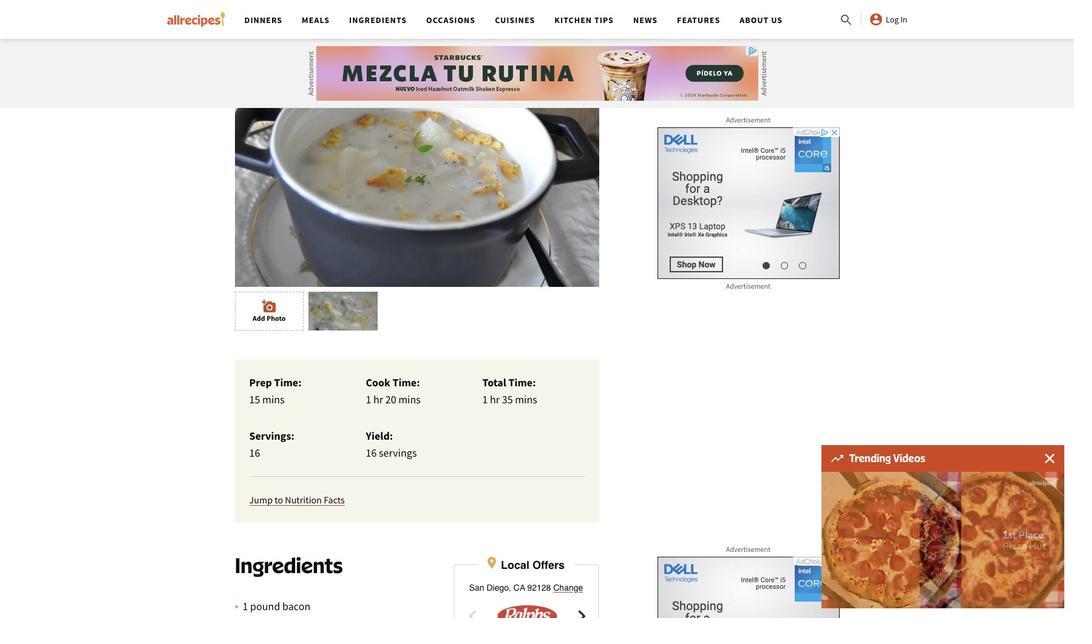 Task type: locate. For each thing, give the bounding box(es) containing it.
20
[[385, 393, 396, 407]]

log in link
[[869, 12, 908, 27]]

videos
[[893, 452, 925, 465]]

1
[[366, 393, 371, 407], [482, 393, 488, 407], [243, 600, 248, 614]]

mins right 35
[[515, 393, 537, 407]]

1 horizontal spatial time:
[[393, 376, 420, 390]]

0 horizontal spatial ingredients
[[235, 552, 343, 578]]

ingredients
[[349, 15, 407, 26], [235, 552, 343, 578]]

2 mins from the left
[[398, 393, 421, 407]]

hr left 20 at the left bottom
[[373, 393, 383, 407]]

mins right 20 at the left bottom
[[398, 393, 421, 407]]

trending image
[[831, 455, 843, 463]]

16 down servings:
[[249, 446, 260, 460]]

dinners
[[244, 15, 282, 26]]

1 vertical spatial advertisement region
[[657, 128, 840, 279]]

hr
[[373, 393, 383, 407], [490, 393, 500, 407]]

16 down yield:
[[366, 446, 377, 460]]

1 horizontal spatial 16
[[366, 446, 377, 460]]

pound
[[250, 600, 280, 614]]

1 horizontal spatial mins
[[398, 393, 421, 407]]

0 horizontal spatial time:
[[274, 376, 302, 390]]

1 vertical spatial ingredients
[[235, 552, 343, 578]]

kitchen
[[555, 15, 592, 26]]

1 left pound in the left of the page
[[243, 600, 248, 614]]

1 horizontal spatial ingredients
[[349, 15, 407, 26]]

1 time: from the left
[[274, 376, 302, 390]]

features
[[677, 15, 720, 26]]

san diego, ca 92128 change
[[469, 583, 583, 593]]

1 inside total time: 1 hr 35 mins
[[482, 393, 488, 407]]

hr left 35
[[490, 393, 500, 407]]

log
[[886, 14, 899, 25]]

1 down 'cook'
[[366, 393, 371, 407]]

to
[[275, 494, 283, 506]]

time: up 35
[[509, 376, 536, 390]]

mins inside total time: 1 hr 35 mins
[[515, 393, 537, 407]]

us
[[771, 15, 783, 26]]

2 vertical spatial advertisement region
[[657, 557, 840, 619]]

local offers
[[501, 559, 565, 572]]

total
[[482, 376, 506, 390]]

0 vertical spatial advertisement region
[[316, 46, 758, 101]]

ralphs logo image
[[485, 605, 570, 619]]

time: right prep
[[274, 376, 302, 390]]

0 vertical spatial ingredients
[[349, 15, 407, 26]]

1 horizontal spatial 1
[[366, 393, 371, 407]]

time:
[[274, 376, 302, 390], [393, 376, 420, 390], [509, 376, 536, 390]]

2 time: from the left
[[393, 376, 420, 390]]

yield: 16 servings
[[366, 429, 417, 460]]

hr inside total time: 1 hr 35 mins
[[490, 393, 500, 407]]

yield:
[[366, 429, 393, 443]]

prep time: 15 mins
[[249, 376, 302, 407]]

cook
[[366, 376, 390, 390]]

2 16 from the left
[[366, 446, 377, 460]]

2 horizontal spatial 1
[[482, 393, 488, 407]]

log in
[[886, 14, 908, 25]]

1 inside cook time: 1 hr 20 mins
[[366, 393, 371, 407]]

tips
[[594, 15, 614, 26]]

16 inside servings: 16
[[249, 446, 260, 460]]

hr for 20
[[373, 393, 383, 407]]

16 for yield: 16 servings
[[366, 446, 377, 460]]

add photo
[[253, 314, 286, 323]]

navigation
[[235, 0, 839, 39]]

time: inside cook time: 1 hr 20 mins
[[393, 376, 420, 390]]

mins
[[262, 393, 285, 407], [398, 393, 421, 407], [515, 393, 537, 407]]

1 mins from the left
[[262, 393, 285, 407]]

1 for total time: 1 hr 35 mins
[[482, 393, 488, 407]]

2 horizontal spatial time:
[[509, 376, 536, 390]]

0 horizontal spatial mins
[[262, 393, 285, 407]]

total time: 1 hr 35 mins
[[482, 376, 537, 407]]

in
[[901, 14, 908, 25]]

1 for cook time: 1 hr 20 mins
[[366, 393, 371, 407]]

0 horizontal spatial 16
[[249, 446, 260, 460]]

3 time: from the left
[[509, 376, 536, 390]]

1 horizontal spatial hr
[[490, 393, 500, 407]]

ca
[[514, 583, 525, 593]]

photo
[[267, 314, 286, 323]]

hr inside cook time: 1 hr 20 mins
[[373, 393, 383, 407]]

1 16 from the left
[[249, 446, 260, 460]]

92128
[[527, 583, 551, 593]]

mins inside cook time: 1 hr 20 mins
[[398, 393, 421, 407]]

ingredients inside navigation
[[349, 15, 407, 26]]

time: inside prep time: 15 mins
[[274, 376, 302, 390]]

time: inside total time: 1 hr 35 mins
[[509, 376, 536, 390]]

2 hr from the left
[[490, 393, 500, 407]]

prep
[[249, 376, 272, 390]]

3 mins from the left
[[515, 393, 537, 407]]

servings:
[[249, 429, 294, 443]]

home image
[[167, 12, 225, 27]]

mins right the '15'
[[262, 393, 285, 407]]

ingredients up bacon
[[235, 552, 343, 578]]

time: up 20 at the left bottom
[[393, 376, 420, 390]]

add photo image
[[262, 299, 276, 314]]

16 inside yield: 16 servings
[[366, 446, 377, 460]]

advertisement region
[[316, 46, 758, 101], [657, 128, 840, 279], [657, 557, 840, 619]]

kitchen tips
[[555, 15, 614, 26]]

nutrition
[[285, 494, 322, 506]]

16
[[249, 446, 260, 460], [366, 446, 377, 460]]

mins for 1 hr 20 mins
[[398, 393, 421, 407]]

ingredients down print this article. "element"
[[349, 15, 407, 26]]

occasions link
[[426, 15, 476, 26]]

video player application
[[822, 472, 1065, 609]]

1 hr from the left
[[373, 393, 383, 407]]

0 horizontal spatial hr
[[373, 393, 383, 407]]

news link
[[633, 15, 658, 26]]

change
[[553, 583, 583, 593]]

cook time: 1 hr 20 mins
[[366, 376, 421, 407]]

bacon
[[282, 600, 310, 614]]

cuisines
[[495, 15, 535, 26]]

2 horizontal spatial mins
[[515, 393, 537, 407]]

1 down the total on the bottom left of the page
[[482, 393, 488, 407]]



Task type: describe. For each thing, give the bounding box(es) containing it.
about us
[[740, 15, 783, 26]]

meals link
[[302, 15, 330, 26]]

navigation containing dinners
[[235, 0, 839, 39]]

35
[[502, 393, 513, 407]]

add photo button
[[235, 292, 304, 331]]

trending
[[850, 452, 891, 465]]

hr for 35
[[490, 393, 500, 407]]

ingredients link
[[349, 15, 407, 26]]

facts
[[324, 494, 345, 506]]

time: for prep time:
[[274, 376, 302, 390]]

dinners link
[[244, 15, 282, 26]]

offers
[[533, 559, 565, 572]]

1 pound bacon
[[243, 600, 310, 614]]

occasions
[[426, 15, 476, 26]]

16 for servings: 16
[[249, 446, 260, 460]]

san
[[469, 583, 484, 593]]

search image
[[839, 13, 854, 27]]

jump to nutrition facts
[[249, 494, 345, 506]]

print this article. element
[[362, 0, 408, 11]]

mins for 1 hr 35 mins
[[515, 393, 537, 407]]

local
[[501, 559, 530, 572]]

jump
[[249, 494, 273, 506]]

mins inside prep time: 15 mins
[[262, 393, 285, 407]]

features link
[[677, 15, 720, 26]]

cuisines link
[[495, 15, 535, 26]]

time: for total time:
[[509, 376, 536, 390]]

15
[[249, 393, 260, 407]]

news
[[633, 15, 658, 26]]

add
[[253, 314, 265, 323]]

servings
[[379, 446, 417, 460]]

servings: 16
[[249, 429, 294, 460]]

trending videos
[[850, 452, 925, 465]]

about
[[740, 15, 769, 26]]

change button
[[553, 582, 583, 594]]

meals
[[302, 15, 330, 26]]

about us link
[[740, 15, 783, 26]]

close image
[[1045, 454, 1055, 464]]

time: for cook time:
[[393, 376, 420, 390]]

0 horizontal spatial 1
[[243, 600, 248, 614]]

diego,
[[487, 583, 511, 593]]

kitchen tips link
[[555, 15, 614, 26]]

account image
[[869, 12, 884, 27]]



Task type: vqa. For each thing, say whether or not it's contained in the screenshot.
VIDEO PLAYER application
yes



